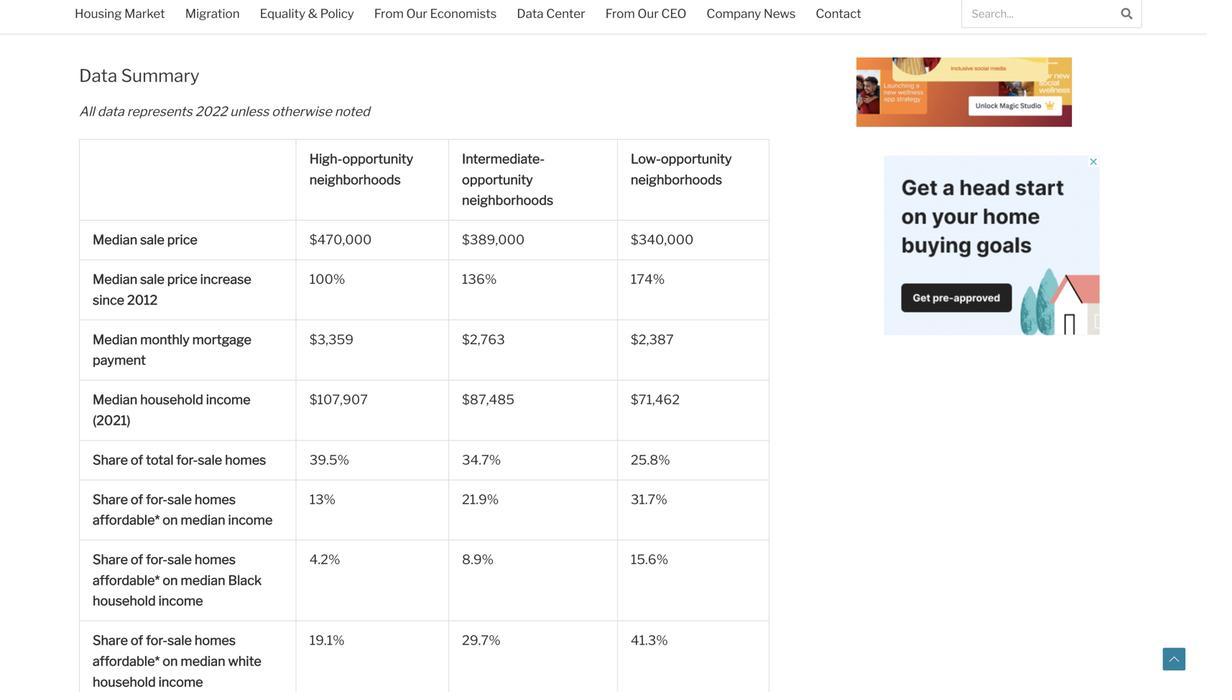 Task type: locate. For each thing, give the bounding box(es) containing it.
affordable*
[[93, 512, 160, 528], [93, 572, 160, 588], [93, 653, 160, 669]]

0 horizontal spatial affordable.
[[79, 29, 144, 45]]

median for median sale price
[[93, 232, 137, 248]]

0 vertical spatial household
[[140, 392, 203, 408]]

household
[[140, 392, 203, 408], [93, 593, 156, 609], [93, 674, 156, 690]]

data summary
[[79, 65, 200, 86]]

data down 'time,'
[[517, 6, 544, 21]]

3 on from the top
[[163, 653, 178, 669]]

0 vertical spatial affordable.
[[197, 8, 262, 24]]

(2021)
[[93, 413, 131, 428]]

affordable. inside the price premium of high-opportunity neighborhoods has shrunk over time, but that's not because these areas have become more affordable. it's because many
[[197, 8, 262, 24]]

0 vertical spatial ad element
[[857, 0, 1072, 127]]

2 our from the left
[[638, 6, 659, 21]]

center
[[546, 6, 586, 21]]

all
[[79, 104, 95, 119]]

share for share of for-sale homes affordable* on median white household income
[[93, 633, 128, 648]]

median inside median household income (2021)
[[93, 392, 137, 408]]

median inside share of for-sale homes affordable* on median black household income
[[181, 572, 225, 588]]

black
[[228, 572, 262, 588]]

neighborhoods for intermediate-
[[462, 192, 554, 208]]

homes inside share of for-sale homes affordable* on median white household income
[[195, 633, 236, 648]]

housing market link
[[65, 0, 175, 30]]

2 vertical spatial price
[[167, 271, 198, 287]]

price left increase
[[167, 271, 198, 287]]

price for median sale price increase since 2012
[[167, 271, 198, 287]]

on inside share of for-sale homes affordable* on median black household income
[[163, 572, 178, 588]]

income
[[206, 392, 251, 408], [228, 512, 273, 528], [159, 593, 203, 609], [159, 674, 203, 690]]

&
[[308, 6, 318, 21]]

opportunity
[[241, 0, 312, 3], [401, 8, 472, 24], [342, 151, 413, 167], [661, 151, 732, 167], [462, 172, 533, 187]]

homes for share of for-sale homes affordable* on median income
[[195, 492, 236, 507]]

1 vertical spatial because
[[285, 8, 336, 24]]

household inside share of for-sale homes affordable* on median black household income
[[93, 593, 156, 609]]

1 from from the left
[[374, 6, 404, 21]]

1 horizontal spatial have
[[569, 8, 597, 24]]

0 horizontal spatial have
[[79, 8, 108, 24]]

monthly
[[140, 332, 190, 347]]

median for median household income (2021)
[[93, 392, 137, 408]]

many
[[339, 8, 372, 24]]

neighborhoods down low-
[[631, 172, 722, 187]]

0 vertical spatial median
[[181, 512, 225, 528]]

34.7%
[[462, 452, 501, 468]]

2 vertical spatial on
[[163, 653, 178, 669]]

income inside share of for-sale homes affordable* on median income
[[228, 512, 273, 528]]

100%
[[310, 271, 345, 287]]

1 horizontal spatial our
[[638, 6, 659, 21]]

have
[[79, 8, 108, 24], [569, 8, 597, 24]]

from for from our economists
[[374, 6, 404, 21]]

from our economists link
[[364, 0, 507, 30]]

1 become from the left
[[111, 8, 160, 24]]

become inside low-opportunity neighborhoods have gentrified and become less affordable.
[[687, 8, 736, 24]]

29.7%
[[462, 633, 501, 648]]

1 vertical spatial household
[[93, 593, 156, 609]]

2 from from the left
[[606, 6, 635, 21]]

from down not
[[606, 6, 635, 21]]

share inside share of for-sale homes affordable* on median income
[[93, 492, 128, 507]]

$389,000
[[462, 232, 525, 248]]

median left white on the left bottom
[[181, 653, 225, 669]]

price up median sale price increase since 2012
[[167, 232, 198, 248]]

price up housing market
[[105, 0, 135, 3]]

share of for-sale homes affordable* on median income
[[93, 492, 273, 528]]

affordable* inside share of for-sale homes affordable* on median black household income
[[93, 572, 160, 588]]

share inside share of for-sale homes affordable* on median black household income
[[93, 552, 128, 568]]

1 on from the top
[[163, 512, 178, 528]]

median household income (2021)
[[93, 392, 251, 428]]

for- down share of for-sale homes affordable* on median black household income
[[146, 633, 168, 648]]

1 vertical spatial price
[[167, 232, 198, 248]]

from
[[374, 6, 404, 21], [606, 6, 635, 21]]

household for share of for-sale homes affordable* on median white household income
[[93, 674, 156, 690]]

1 vertical spatial on
[[163, 572, 178, 588]]

2 vertical spatial median
[[181, 653, 225, 669]]

$2,763
[[462, 332, 505, 347]]

have inside the price premium of high-opportunity neighborhoods has shrunk over time, but that's not because these areas have become more affordable. it's because many
[[79, 8, 108, 24]]

41.3%
[[631, 633, 668, 648]]

price
[[105, 0, 135, 3], [167, 232, 198, 248], [167, 271, 198, 287]]

company
[[707, 6, 761, 21]]

share inside share of for-sale homes affordable* on median white household income
[[93, 633, 128, 648]]

sale inside share of for-sale homes affordable* on median income
[[168, 492, 192, 507]]

sale down share of total for-sale homes
[[168, 492, 192, 507]]

for- inside share of for-sale homes affordable* on median income
[[146, 492, 168, 507]]

0 horizontal spatial data
[[79, 65, 117, 86]]

2 median from the top
[[93, 271, 137, 287]]

on inside share of for-sale homes affordable* on median income
[[163, 512, 178, 528]]

neighborhoods down high-
[[310, 172, 401, 187]]

for- down total
[[146, 492, 168, 507]]

1 horizontal spatial affordable.
[[197, 8, 262, 24]]

opportunity inside the price premium of high-opportunity neighborhoods has shrunk over time, but that's not because these areas have become more affordable. it's because many
[[241, 0, 312, 3]]

median sale price
[[93, 232, 198, 248]]

median down share of total for-sale homes
[[181, 512, 225, 528]]

company news link
[[697, 0, 806, 30]]

0 vertical spatial price
[[105, 0, 135, 3]]

have down that's
[[569, 8, 597, 24]]

low-opportunity neighborhoods
[[631, 151, 732, 187]]

1 vertical spatial affordable*
[[93, 572, 160, 588]]

of for share of total for-sale homes
[[131, 452, 143, 468]]

of for share of for-sale homes affordable* on median white household income
[[131, 633, 143, 648]]

affordable.
[[197, 8, 262, 24], [79, 29, 144, 45]]

1 vertical spatial data
[[79, 65, 117, 86]]

equality & policy
[[260, 6, 354, 21]]

for- for share of for-sale homes affordable* on median black household income
[[146, 552, 168, 568]]

data up all
[[79, 65, 117, 86]]

0 horizontal spatial from
[[374, 6, 404, 21]]

become down areas
[[687, 8, 736, 24]]

1 have from the left
[[79, 8, 108, 24]]

sale inside share of for-sale homes affordable* on median black household income
[[168, 552, 192, 568]]

2 become from the left
[[687, 8, 736, 24]]

neighborhoods inside the high-opportunity neighborhoods
[[310, 172, 401, 187]]

our left and
[[638, 6, 659, 21]]

share for share of for-sale homes affordable* on median income
[[93, 492, 128, 507]]

white
[[228, 653, 261, 669]]

opportunity for intermediate-
[[462, 172, 533, 187]]

become inside the price premium of high-opportunity neighborhoods has shrunk over time, but that's not because these areas have become more affordable. it's because many
[[111, 8, 160, 24]]

data center link
[[507, 0, 596, 30]]

data
[[517, 6, 544, 21], [79, 65, 117, 86]]

share for share of for-sale homes affordable* on median black household income
[[93, 552, 128, 568]]

affordable* inside share of for-sale homes affordable* on median white household income
[[93, 653, 160, 669]]

for- inside share of for-sale homes affordable* on median white household income
[[146, 633, 168, 648]]

affordable* for share of for-sale homes affordable* on median black household income
[[93, 572, 160, 588]]

median for income
[[181, 512, 225, 528]]

neighborhoods up the many
[[315, 0, 406, 3]]

housing
[[75, 6, 122, 21]]

our
[[406, 6, 428, 21], [638, 6, 659, 21]]

homes inside share of for-sale homes affordable* on median black household income
[[195, 552, 236, 568]]

for- down share of for-sale homes affordable* on median income
[[146, 552, 168, 568]]

because
[[622, 0, 673, 3], [285, 8, 336, 24]]

neighborhoods inside low-opportunity neighborhoods
[[631, 172, 722, 187]]

for- inside share of for-sale homes affordable* on median black household income
[[146, 552, 168, 568]]

migration link
[[175, 0, 250, 30]]

0 vertical spatial affordable*
[[93, 512, 160, 528]]

not
[[599, 0, 619, 3]]

opportunity for high-
[[342, 151, 413, 167]]

1 median from the top
[[93, 232, 137, 248]]

ad element
[[857, 0, 1072, 127], [884, 156, 1100, 335]]

opportunity inside low-opportunity neighborhoods have gentrified and become less affordable.
[[401, 8, 472, 24]]

time,
[[507, 0, 537, 3]]

from right the many
[[374, 6, 404, 21]]

1 horizontal spatial from
[[606, 6, 635, 21]]

news
[[764, 6, 796, 21]]

the
[[79, 0, 102, 3]]

high-
[[210, 0, 241, 3]]

0 vertical spatial data
[[517, 6, 544, 21]]

median sale price increase since 2012
[[93, 271, 251, 308]]

median for white
[[181, 653, 225, 669]]

price for median sale price
[[167, 232, 198, 248]]

None search field
[[962, 0, 1142, 28]]

1 vertical spatial median
[[181, 572, 225, 588]]

data for data center
[[517, 6, 544, 21]]

of inside the price premium of high-opportunity neighborhoods has shrunk over time, but that's not because these areas have become more affordable. it's because many
[[195, 0, 208, 3]]

4 share from the top
[[93, 633, 128, 648]]

0 horizontal spatial because
[[285, 8, 336, 24]]

of inside share of for-sale homes affordable* on median black household income
[[131, 552, 143, 568]]

income inside share of for-sale homes affordable* on median white household income
[[159, 674, 203, 690]]

of
[[195, 0, 208, 3], [131, 452, 143, 468], [131, 492, 143, 507], [131, 552, 143, 568], [131, 633, 143, 648]]

for- right total
[[176, 452, 198, 468]]

of inside share of for-sale homes affordable* on median white household income
[[131, 633, 143, 648]]

noted
[[335, 104, 370, 119]]

household inside median household income (2021)
[[140, 392, 203, 408]]

neighborhoods down 'time,'
[[474, 8, 566, 24]]

$3,359
[[310, 332, 354, 347]]

1 affordable* from the top
[[93, 512, 160, 528]]

for-
[[176, 452, 198, 468], [146, 492, 168, 507], [146, 552, 168, 568], [146, 633, 168, 648]]

summary
[[121, 65, 200, 86]]

1 share from the top
[[93, 452, 128, 468]]

median
[[181, 512, 225, 528], [181, 572, 225, 588], [181, 653, 225, 669]]

gentrified
[[600, 8, 659, 24]]

3 share from the top
[[93, 552, 128, 568]]

1 vertical spatial affordable.
[[79, 29, 144, 45]]

2 share from the top
[[93, 492, 128, 507]]

3 affordable* from the top
[[93, 653, 160, 669]]

of inside share of for-sale homes affordable* on median income
[[131, 492, 143, 507]]

data for data summary
[[79, 65, 117, 86]]

affordable* inside share of for-sale homes affordable* on median income
[[93, 512, 160, 528]]

3 median from the top
[[93, 332, 137, 347]]

15.6%
[[631, 552, 669, 568]]

sale down share of for-sale homes affordable* on median income
[[168, 552, 192, 568]]

median inside share of for-sale homes affordable* on median white household income
[[181, 653, 225, 669]]

homes
[[225, 452, 266, 468], [195, 492, 236, 507], [195, 552, 236, 568], [195, 633, 236, 648]]

price inside median sale price increase since 2012
[[167, 271, 198, 287]]

median left black
[[181, 572, 225, 588]]

data center
[[517, 6, 586, 21]]

for- for share of for-sale homes affordable* on median white household income
[[146, 633, 168, 648]]

2 median from the top
[[181, 572, 225, 588]]

1 horizontal spatial data
[[517, 6, 544, 21]]

13%
[[310, 492, 336, 507]]

median for median monthly mortgage payment
[[93, 332, 137, 347]]

sale up the 2012 at the top left of page
[[140, 271, 165, 287]]

on inside share of for-sale homes affordable* on median white household income
[[163, 653, 178, 669]]

neighborhoods for low-
[[631, 172, 722, 187]]

$470,000
[[310, 232, 372, 248]]

opportunity inside the high-opportunity neighborhoods
[[342, 151, 413, 167]]

sale down share of for-sale homes affordable* on median black household income
[[168, 633, 192, 648]]

opportunity inside intermediate- opportunity neighborhoods
[[462, 172, 533, 187]]

homes for share of for-sale homes affordable* on median black household income
[[195, 552, 236, 568]]

2 affordable* from the top
[[93, 572, 160, 588]]

median inside the median monthly mortgage payment
[[93, 332, 137, 347]]

over
[[477, 0, 504, 3]]

1 horizontal spatial become
[[687, 8, 736, 24]]

payment
[[93, 352, 146, 368]]

1 our from the left
[[406, 6, 428, 21]]

opportunity inside low-opportunity neighborhoods
[[661, 151, 732, 167]]

median for median sale price increase since 2012
[[93, 271, 137, 287]]

neighborhoods down intermediate-
[[462, 192, 554, 208]]

4 median from the top
[[93, 392, 137, 408]]

opportunity for low-
[[661, 151, 732, 167]]

median inside median sale price increase since 2012
[[93, 271, 137, 287]]

homes inside share of for-sale homes affordable* on median income
[[195, 492, 236, 507]]

median
[[93, 232, 137, 248], [93, 271, 137, 287], [93, 332, 137, 347], [93, 392, 137, 408]]

2 vertical spatial affordable*
[[93, 653, 160, 669]]

2 on from the top
[[163, 572, 178, 588]]

0 horizontal spatial become
[[111, 8, 160, 24]]

affordable. down housing market
[[79, 29, 144, 45]]

1 median from the top
[[181, 512, 225, 528]]

1 horizontal spatial because
[[622, 0, 673, 3]]

share
[[93, 452, 128, 468], [93, 492, 128, 507], [93, 552, 128, 568], [93, 633, 128, 648]]

2 have from the left
[[569, 8, 597, 24]]

neighborhoods inside low-opportunity neighborhoods have gentrified and become less affordable.
[[474, 8, 566, 24]]

on for income
[[163, 512, 178, 528]]

3 median from the top
[[181, 653, 225, 669]]

our down has
[[406, 6, 428, 21]]

median inside share of for-sale homes affordable* on median income
[[181, 512, 225, 528]]

0 horizontal spatial our
[[406, 6, 428, 21]]

affordable. down high-
[[197, 8, 262, 24]]

2 vertical spatial household
[[93, 674, 156, 690]]

represents
[[127, 104, 192, 119]]

household inside share of for-sale homes affordable* on median white household income
[[93, 674, 156, 690]]

$340,000
[[631, 232, 694, 248]]

become down premium
[[111, 8, 160, 24]]

price inside the price premium of high-opportunity neighborhoods has shrunk over time, but that's not because these areas have become more affordable. it's because many
[[105, 0, 135, 3]]

39.5%
[[310, 452, 349, 468]]

policy
[[320, 6, 354, 21]]

0 vertical spatial on
[[163, 512, 178, 528]]

neighborhoods for high-
[[310, 172, 401, 187]]

have down the the
[[79, 8, 108, 24]]



Task type: vqa. For each thing, say whether or not it's contained in the screenshot.


Task type: describe. For each thing, give the bounding box(es) containing it.
31.7%
[[631, 492, 668, 507]]

that's
[[563, 0, 596, 3]]

for- for share of for-sale homes affordable* on median income
[[146, 492, 168, 507]]

opportunity for low-
[[401, 8, 472, 24]]

low-
[[375, 8, 401, 24]]

sale inside share of for-sale homes affordable* on median white household income
[[168, 633, 192, 648]]

174%
[[631, 271, 665, 287]]

$87,485
[[462, 392, 515, 408]]

contact link
[[806, 0, 872, 30]]

migration
[[185, 6, 240, 21]]

neighborhoods for low-
[[474, 8, 566, 24]]

share for share of total for-sale homes
[[93, 452, 128, 468]]

all data represents 2022 unless otherwise noted
[[79, 104, 370, 119]]

$2,387
[[631, 332, 674, 347]]

affordable* for share of for-sale homes affordable* on median white household income
[[93, 653, 160, 669]]

share of for-sale homes affordable* on median white household income
[[93, 633, 261, 690]]

intermediate-
[[462, 151, 545, 167]]

2022
[[195, 104, 227, 119]]

19.1%
[[310, 633, 345, 648]]

otherwise
[[272, 104, 332, 119]]

but
[[540, 0, 560, 3]]

income inside share of for-sale homes affordable* on median black household income
[[159, 593, 203, 609]]

housing market
[[75, 6, 165, 21]]

more
[[163, 8, 194, 24]]

Search... search field
[[962, 0, 1113, 27]]

of for share of for-sale homes affordable* on median black household income
[[131, 552, 143, 568]]

from for from our ceo
[[606, 6, 635, 21]]

on for black
[[163, 572, 178, 588]]

our for economists
[[406, 6, 428, 21]]

equality & policy link
[[250, 0, 364, 30]]

low-
[[631, 151, 661, 167]]

4.2%
[[310, 552, 340, 568]]

it's
[[265, 8, 283, 24]]

136%
[[462, 271, 497, 287]]

company news
[[707, 6, 796, 21]]

the price premium of high-opportunity neighborhoods has shrunk over time, but that's not because these areas have become more affordable. it's because many
[[79, 0, 746, 24]]

share of total for-sale homes
[[93, 452, 266, 468]]

8.9%
[[462, 552, 494, 568]]

high-opportunity neighborhoods
[[310, 151, 413, 187]]

premium
[[138, 0, 192, 3]]

has
[[409, 0, 430, 3]]

data
[[97, 104, 124, 119]]

2012
[[127, 292, 158, 308]]

ceo
[[662, 6, 687, 21]]

and
[[662, 8, 684, 24]]

from our ceo
[[606, 6, 687, 21]]

these
[[676, 0, 710, 3]]

share of for-sale homes affordable* on median black household income
[[93, 552, 262, 609]]

household for share of for-sale homes affordable* on median black household income
[[93, 593, 156, 609]]

sale inside median sale price increase since 2012
[[140, 271, 165, 287]]

$71,462
[[631, 392, 680, 408]]

sale right total
[[198, 452, 222, 468]]

shrunk
[[433, 0, 475, 3]]

neighborhoods inside the price premium of high-opportunity neighborhoods has shrunk over time, but that's not because these areas have become more affordable. it's because many
[[315, 0, 406, 3]]

1 vertical spatial ad element
[[884, 156, 1100, 335]]

intermediate- opportunity neighborhoods
[[462, 151, 554, 208]]

median for black
[[181, 572, 225, 588]]

25.8%
[[631, 452, 670, 468]]

economists
[[430, 6, 497, 21]]

since
[[93, 292, 124, 308]]

affordable* for share of for-sale homes affordable* on median income
[[93, 512, 160, 528]]

market
[[124, 6, 165, 21]]

low-opportunity neighborhoods have gentrified and become less affordable.
[[79, 8, 763, 45]]

of for share of for-sale homes affordable* on median income
[[131, 492, 143, 507]]

sale up median sale price increase since 2012
[[140, 232, 165, 248]]

0 vertical spatial because
[[622, 0, 673, 3]]

contact
[[816, 6, 862, 21]]

less
[[739, 8, 763, 24]]

income inside median household income (2021)
[[206, 392, 251, 408]]

homes for share of for-sale homes affordable* on median white household income
[[195, 633, 236, 648]]

from our economists
[[374, 6, 497, 21]]

total
[[146, 452, 174, 468]]

mortgage
[[192, 332, 252, 347]]

on for white
[[163, 653, 178, 669]]

unless
[[230, 104, 269, 119]]

$107,907
[[310, 392, 368, 408]]

affordable. inside low-opportunity neighborhoods have gentrified and become less affordable.
[[79, 29, 144, 45]]

areas
[[713, 0, 746, 3]]

high-
[[310, 151, 342, 167]]

median monthly mortgage payment
[[93, 332, 252, 368]]

equality
[[260, 6, 306, 21]]

21.9%
[[462, 492, 499, 507]]

our for ceo
[[638, 6, 659, 21]]

search image
[[1122, 8, 1133, 19]]

increase
[[200, 271, 251, 287]]

from our ceo link
[[596, 0, 697, 30]]

have inside low-opportunity neighborhoods have gentrified and become less affordable.
[[569, 8, 597, 24]]



